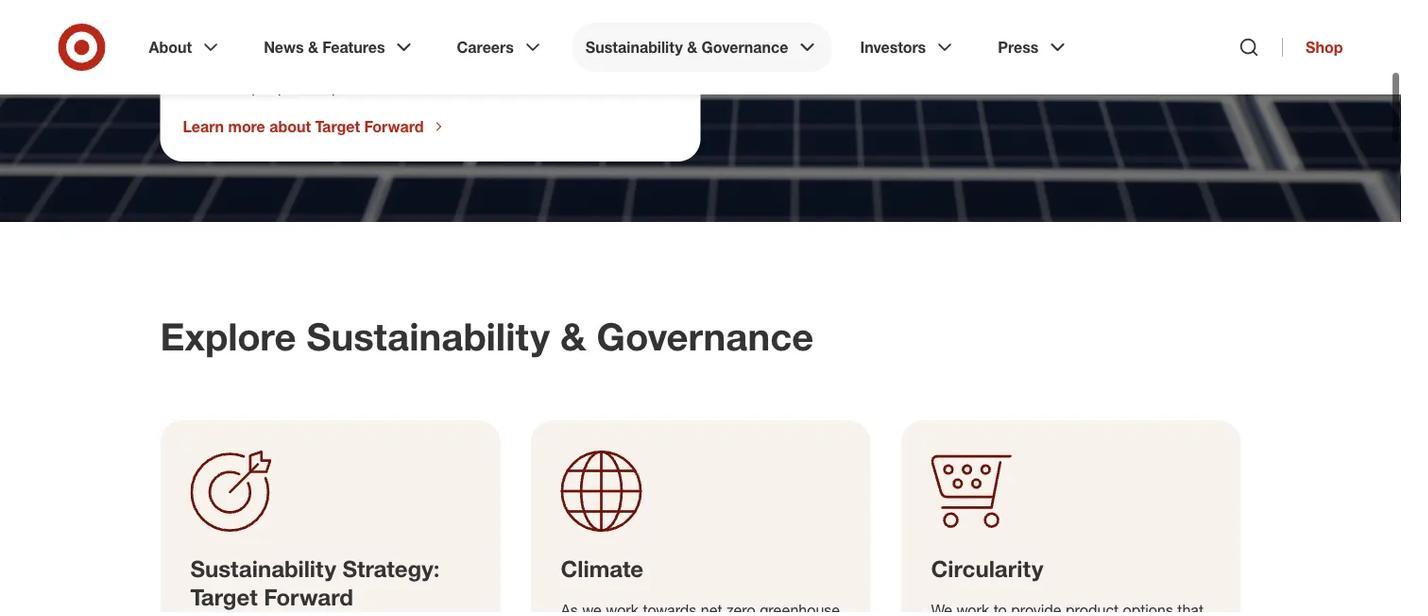 Task type: describe. For each thing, give the bounding box(es) containing it.
an
[[357, 4, 374, 22]]

communities.
[[385, 28, 476, 47]]

how
[[402, 53, 431, 71]]

vision
[[212, 4, 251, 22]]

partners
[[294, 28, 352, 47]]

and down an
[[356, 28, 381, 47]]

investors
[[861, 38, 927, 56]]

call
[[505, 28, 528, 47]]

is
[[255, 4, 266, 22]]

people,
[[252, 78, 302, 96]]

about
[[149, 38, 192, 56]]

we
[[480, 28, 501, 47]]

co-
[[288, 4, 311, 22]]

sustainability & governance link
[[573, 23, 832, 72]]

sustainability & governance
[[586, 38, 789, 56]]

press link
[[985, 23, 1083, 72]]

leveraging
[[474, 53, 544, 71]]

and down sustainability
[[605, 53, 630, 71]]

& for governance
[[687, 38, 698, 56]]

planet
[[332, 78, 374, 96]]

investors link
[[847, 23, 970, 72]]

circularity
[[932, 555, 1044, 583]]

and down it's
[[378, 78, 403, 96]]

scale
[[634, 53, 670, 71]]

shop
[[1307, 38, 1344, 56]]

explore sustainability & governance
[[160, 313, 814, 360]]

our vision is to co-create an equitable and regenerative future together with our guests, partners and communities. we call our sustainability strategy target forward, and it's how we're leveraging our size and scale to benefit people, the planet and drive our business.
[[183, 4, 670, 96]]

strategy:
[[343, 555, 440, 583]]

drive
[[408, 78, 441, 96]]

explore
[[160, 313, 296, 360]]

careers link
[[444, 23, 558, 72]]

and up communities.
[[445, 4, 470, 22]]

1 vertical spatial sustainability
[[307, 313, 550, 360]]

sustainability
[[559, 28, 647, 47]]

learn more about target forward
[[183, 117, 424, 136]]

our down 'we're'
[[445, 78, 467, 96]]

strategy
[[183, 53, 238, 71]]

forward,
[[287, 53, 346, 71]]

news
[[264, 38, 304, 56]]

sustainability strategy: target forward
[[190, 555, 440, 611]]

the
[[306, 78, 328, 96]]

our left size
[[548, 53, 570, 71]]

learn more about target forward link
[[183, 117, 447, 136]]



Task type: locate. For each thing, give the bounding box(es) containing it.
learn
[[183, 117, 224, 136]]

sustainability for sustainability & governance
[[586, 38, 683, 56]]

target inside sustainability strategy: target forward
[[190, 584, 258, 611]]

sustainability for sustainability strategy: target forward
[[190, 555, 336, 583]]

1 vertical spatial to
[[183, 78, 196, 96]]

&
[[308, 38, 319, 56], [687, 38, 698, 56], [561, 313, 587, 360]]

target
[[242, 53, 283, 71], [315, 117, 360, 136], [190, 584, 258, 611]]

1 horizontal spatial &
[[561, 313, 587, 360]]

1 vertical spatial target
[[315, 117, 360, 136]]

1 vertical spatial forward
[[264, 584, 354, 611]]

and
[[445, 4, 470, 22], [356, 28, 381, 47], [350, 53, 376, 71], [605, 53, 630, 71], [378, 78, 403, 96]]

forward inside learn more about target forward "link"
[[364, 117, 424, 136]]

& for features
[[308, 38, 319, 56]]

size
[[574, 53, 600, 71]]

with
[[183, 28, 211, 47]]

0 horizontal spatial to
[[183, 78, 196, 96]]

forward down drive
[[364, 117, 424, 136]]

0 vertical spatial governance
[[702, 38, 789, 56]]

it's
[[380, 53, 398, 71]]

target inside our vision is to co-create an equitable and regenerative future together with our guests, partners and communities. we call our sustainability strategy target forward, and it's how we're leveraging our size and scale to benefit people, the planet and drive our business.
[[242, 53, 283, 71]]

0 vertical spatial sustainability
[[586, 38, 683, 56]]

to
[[270, 4, 284, 22], [183, 78, 196, 96]]

0 horizontal spatial &
[[308, 38, 319, 56]]

0 vertical spatial target
[[242, 53, 283, 71]]

news & features
[[264, 38, 385, 56]]

sustainability
[[586, 38, 683, 56], [307, 313, 550, 360], [190, 555, 336, 583]]

2 vertical spatial sustainability
[[190, 555, 336, 583]]

shop link
[[1283, 38, 1344, 57]]

about
[[270, 117, 311, 136]]

sustainability inside sustainability strategy: target forward
[[190, 555, 336, 583]]

our down the vision
[[215, 28, 237, 47]]

equitable
[[378, 4, 441, 22]]

benefit
[[200, 78, 247, 96]]

features
[[323, 38, 385, 56]]

0 vertical spatial forward
[[364, 117, 424, 136]]

about link
[[136, 23, 236, 72]]

0 vertical spatial to
[[270, 4, 284, 22]]

regenerative
[[475, 4, 559, 22]]

climate
[[561, 555, 644, 583]]

governance
[[702, 38, 789, 56], [597, 313, 814, 360]]

0 horizontal spatial forward
[[264, 584, 354, 611]]

future
[[563, 4, 602, 22]]

forward inside sustainability strategy: target forward
[[264, 584, 354, 611]]

together
[[606, 4, 663, 22]]

create
[[311, 4, 353, 22]]

business.
[[471, 78, 535, 96]]

target inside "link"
[[315, 117, 360, 136]]

guests,
[[241, 28, 290, 47]]

to down strategy
[[183, 78, 196, 96]]

1 horizontal spatial to
[[270, 4, 284, 22]]

more
[[228, 117, 265, 136]]

careers
[[457, 38, 514, 56]]

press
[[998, 38, 1039, 56]]

2 vertical spatial target
[[190, 584, 258, 611]]

news & features link
[[251, 23, 429, 72]]

our
[[183, 4, 208, 22]]

2 horizontal spatial &
[[687, 38, 698, 56]]

1 horizontal spatial forward
[[364, 117, 424, 136]]

forward
[[364, 117, 424, 136], [264, 584, 354, 611]]

our
[[215, 28, 237, 47], [533, 28, 555, 47], [548, 53, 570, 71], [445, 78, 467, 96]]

our right 'call'
[[533, 28, 555, 47]]

1 vertical spatial governance
[[597, 313, 814, 360]]

forward down strategy:
[[264, 584, 354, 611]]

and left it's
[[350, 53, 376, 71]]

to right is
[[270, 4, 284, 22]]

we're
[[435, 53, 470, 71]]



Task type: vqa. For each thing, say whether or not it's contained in the screenshot.
Leadership link
no



